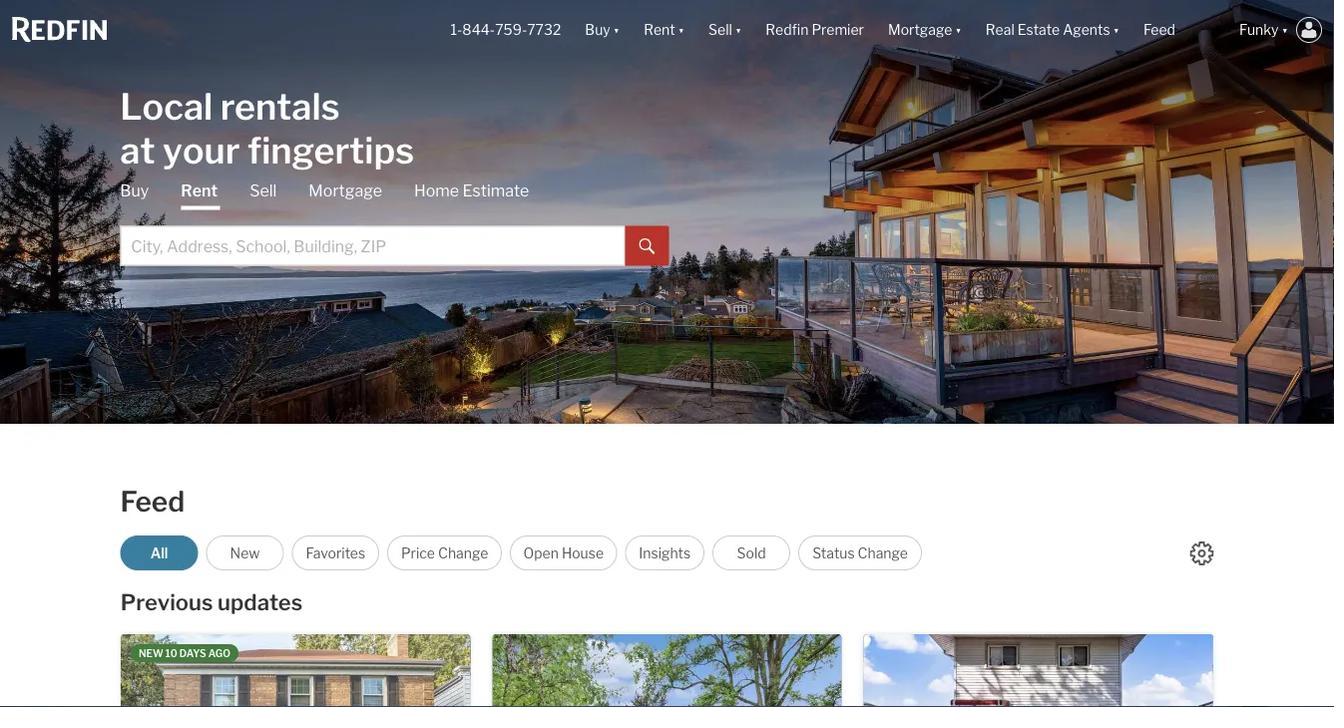 Task type: describe. For each thing, give the bounding box(es) containing it.
sold
[[737, 545, 766, 562]]

local rentals at your fingertips
[[120, 84, 414, 172]]

funky ▾
[[1240, 21, 1289, 38]]

▾ for rent ▾
[[678, 21, 685, 38]]

rent ▾ button
[[644, 0, 685, 60]]

All radio
[[120, 536, 198, 571]]

all
[[150, 545, 168, 562]]

mortgage ▾ button
[[888, 0, 962, 60]]

home
[[414, 181, 459, 201]]

2 photo of 2310 w 107th pl, chicago, il 60643 image from the left
[[470, 635, 820, 708]]

real estate agents ▾
[[986, 21, 1120, 38]]

1 photo of 11532 s bishop st, chicago, il 60643 image from the left
[[864, 635, 1214, 708]]

fingertips
[[248, 128, 414, 172]]

open
[[524, 545, 559, 562]]

agents
[[1063, 21, 1111, 38]]

local
[[120, 84, 213, 128]]

7732
[[527, 21, 561, 38]]

price change
[[401, 545, 489, 562]]

City, Address, School, Building, ZIP search field
[[120, 226, 625, 266]]

▾ for buy ▾
[[614, 21, 620, 38]]

redfin premier button
[[754, 0, 876, 60]]

mortgage ▾
[[888, 21, 962, 38]]

status change
[[813, 545, 908, 562]]

tab list containing buy
[[120, 180, 669, 266]]

updates
[[218, 589, 303, 616]]

rent link
[[181, 180, 218, 210]]

days
[[179, 648, 206, 660]]

at
[[120, 128, 155, 172]]

buy link
[[120, 180, 149, 202]]

buy ▾ button
[[573, 0, 632, 60]]

estimate
[[463, 181, 529, 201]]

2 photo of 11532 s bishop st, chicago, il 60643 image from the left
[[1213, 635, 1335, 708]]

1 vertical spatial feed
[[120, 485, 185, 519]]

buy for buy
[[120, 181, 149, 201]]

ago
[[208, 648, 231, 660]]

Price Change radio
[[387, 536, 502, 571]]

Insights radio
[[625, 536, 705, 571]]

New radio
[[206, 536, 284, 571]]

premier
[[812, 21, 864, 38]]

1 photo of 10700 s hoyne ave, chicago, il 60643 image from the left
[[492, 635, 842, 708]]

new
[[139, 648, 163, 660]]

redfin premier
[[766, 21, 864, 38]]

rent for rent ▾
[[644, 21, 675, 38]]

sell for sell
[[250, 181, 277, 201]]

previous updates
[[121, 589, 303, 616]]

rent for rent
[[181, 181, 218, 201]]

redfin
[[766, 21, 809, 38]]

funky
[[1240, 21, 1279, 38]]

Favorites radio
[[292, 536, 379, 571]]

mortgage link
[[309, 180, 382, 202]]



Task type: vqa. For each thing, say whether or not it's contained in the screenshot.
the bottom the Buy
yes



Task type: locate. For each thing, give the bounding box(es) containing it.
0 vertical spatial sell
[[709, 21, 733, 38]]

option group containing all
[[120, 536, 923, 571]]

2 photo of 10700 s hoyne ave, chicago, il 60643 image from the left
[[842, 635, 1192, 708]]

Sold radio
[[713, 536, 791, 571]]

rent right buy ▾ on the left top of page
[[644, 21, 675, 38]]

photo of 10700 s hoyne ave, chicago, il 60643 image
[[492, 635, 842, 708], [842, 635, 1192, 708]]

Open House radio
[[510, 536, 617, 571]]

rent
[[644, 21, 675, 38], [181, 181, 218, 201]]

1 horizontal spatial mortgage
[[888, 21, 953, 38]]

1 vertical spatial rent
[[181, 181, 218, 201]]

6 ▾ from the left
[[1282, 21, 1289, 38]]

▾ for sell ▾
[[736, 21, 742, 38]]

mortgage inside "tab list"
[[309, 181, 382, 201]]

sell inside "tab list"
[[250, 181, 277, 201]]

759-
[[495, 21, 527, 38]]

0 vertical spatial feed
[[1144, 21, 1176, 38]]

1 vertical spatial buy
[[120, 181, 149, 201]]

rent down your
[[181, 181, 218, 201]]

1-844-759-7732 link
[[451, 21, 561, 38]]

buy
[[585, 21, 611, 38], [120, 181, 149, 201]]

▾ left the real
[[956, 21, 962, 38]]

buy inside "tab list"
[[120, 181, 149, 201]]

feed inside button
[[1144, 21, 1176, 38]]

mortgage
[[888, 21, 953, 38], [309, 181, 382, 201]]

1-
[[451, 21, 462, 38]]

sell inside dropdown button
[[709, 21, 733, 38]]

2 change from the left
[[858, 545, 908, 562]]

1 change from the left
[[438, 545, 489, 562]]

house
[[562, 545, 604, 562]]

rent ▾
[[644, 21, 685, 38]]

1 horizontal spatial rent
[[644, 21, 675, 38]]

▾ right agents
[[1114, 21, 1120, 38]]

change right price
[[438, 545, 489, 562]]

estate
[[1018, 21, 1060, 38]]

1 horizontal spatial buy
[[585, 21, 611, 38]]

real estate agents ▾ button
[[974, 0, 1132, 60]]

rent inside "tab list"
[[181, 181, 218, 201]]

0 horizontal spatial sell
[[250, 181, 277, 201]]

real
[[986, 21, 1015, 38]]

10
[[165, 648, 177, 660]]

favorites
[[306, 545, 366, 562]]

home estimate
[[414, 181, 529, 201]]

4 ▾ from the left
[[956, 21, 962, 38]]

sell ▾ button
[[697, 0, 754, 60]]

mortgage ▾ button
[[876, 0, 974, 60]]

sell right the rent ▾
[[709, 21, 733, 38]]

change for status change
[[858, 545, 908, 562]]

1 photo of 2310 w 107th pl, chicago, il 60643 image from the left
[[121, 635, 471, 708]]

sell down local rentals at your fingertips in the left top of the page
[[250, 181, 277, 201]]

buy ▾ button
[[585, 0, 620, 60]]

844-
[[462, 21, 495, 38]]

price
[[401, 545, 435, 562]]

▾ for mortgage ▾
[[956, 21, 962, 38]]

1 ▾ from the left
[[614, 21, 620, 38]]

buy right 7732
[[585, 21, 611, 38]]

0 vertical spatial mortgage
[[888, 21, 953, 38]]

▾ left redfin
[[736, 21, 742, 38]]

sell
[[709, 21, 733, 38], [250, 181, 277, 201]]

sell ▾ button
[[709, 0, 742, 60]]

submit search image
[[639, 239, 655, 255]]

insights
[[639, 545, 691, 562]]

change
[[438, 545, 489, 562], [858, 545, 908, 562]]

1-844-759-7732
[[451, 21, 561, 38]]

▾ inside "link"
[[1114, 21, 1120, 38]]

0 horizontal spatial feed
[[120, 485, 185, 519]]

0 vertical spatial rent
[[644, 21, 675, 38]]

new
[[230, 545, 260, 562]]

▾ left sell ▾
[[678, 21, 685, 38]]

change for price change
[[438, 545, 489, 562]]

Status Change radio
[[799, 536, 923, 571]]

mortgage for mortgage
[[309, 181, 382, 201]]

photo of 2310 w 107th pl, chicago, il 60643 image
[[121, 635, 471, 708], [470, 635, 820, 708]]

tab list
[[120, 180, 669, 266]]

feed right agents
[[1144, 21, 1176, 38]]

0 horizontal spatial mortgage
[[309, 181, 382, 201]]

mortgage left the real
[[888, 21, 953, 38]]

home estimate link
[[414, 180, 529, 202]]

1 vertical spatial sell
[[250, 181, 277, 201]]

buy inside dropdown button
[[585, 21, 611, 38]]

mortgage down fingertips
[[309, 181, 382, 201]]

real estate agents ▾ link
[[986, 0, 1120, 60]]

3 ▾ from the left
[[736, 21, 742, 38]]

1 horizontal spatial feed
[[1144, 21, 1176, 38]]

new 10 days ago
[[139, 648, 231, 660]]

mortgage inside dropdown button
[[888, 21, 953, 38]]

5 ▾ from the left
[[1114, 21, 1120, 38]]

0 horizontal spatial buy
[[120, 181, 149, 201]]

1 vertical spatial mortgage
[[309, 181, 382, 201]]

change right status
[[858, 545, 908, 562]]

▾ for funky ▾
[[1282, 21, 1289, 38]]

feed up all radio
[[120, 485, 185, 519]]

open house
[[524, 545, 604, 562]]

buy for buy ▾
[[585, 21, 611, 38]]

sell for sell ▾
[[709, 21, 733, 38]]

buy down at
[[120, 181, 149, 201]]

feed button
[[1132, 0, 1228, 60]]

2 ▾ from the left
[[678, 21, 685, 38]]

▾ left the rent ▾
[[614, 21, 620, 38]]

mortgage for mortgage ▾
[[888, 21, 953, 38]]

sell ▾
[[709, 21, 742, 38]]

1 horizontal spatial sell
[[709, 21, 733, 38]]

0 horizontal spatial rent
[[181, 181, 218, 201]]

rent inside dropdown button
[[644, 21, 675, 38]]

sell link
[[250, 180, 277, 202]]

0 vertical spatial buy
[[585, 21, 611, 38]]

▾ right funky
[[1282, 21, 1289, 38]]

photo of 11532 s bishop st, chicago, il 60643 image
[[864, 635, 1214, 708], [1213, 635, 1335, 708]]

feed
[[1144, 21, 1176, 38], [120, 485, 185, 519]]

buy ▾
[[585, 21, 620, 38]]

previous
[[121, 589, 213, 616]]

rent ▾ button
[[632, 0, 697, 60]]

1 horizontal spatial change
[[858, 545, 908, 562]]

▾
[[614, 21, 620, 38], [678, 21, 685, 38], [736, 21, 742, 38], [956, 21, 962, 38], [1114, 21, 1120, 38], [1282, 21, 1289, 38]]

status
[[813, 545, 855, 562]]

0 horizontal spatial change
[[438, 545, 489, 562]]

option group
[[120, 536, 923, 571]]

your
[[163, 128, 240, 172]]

rentals
[[220, 84, 340, 128]]



